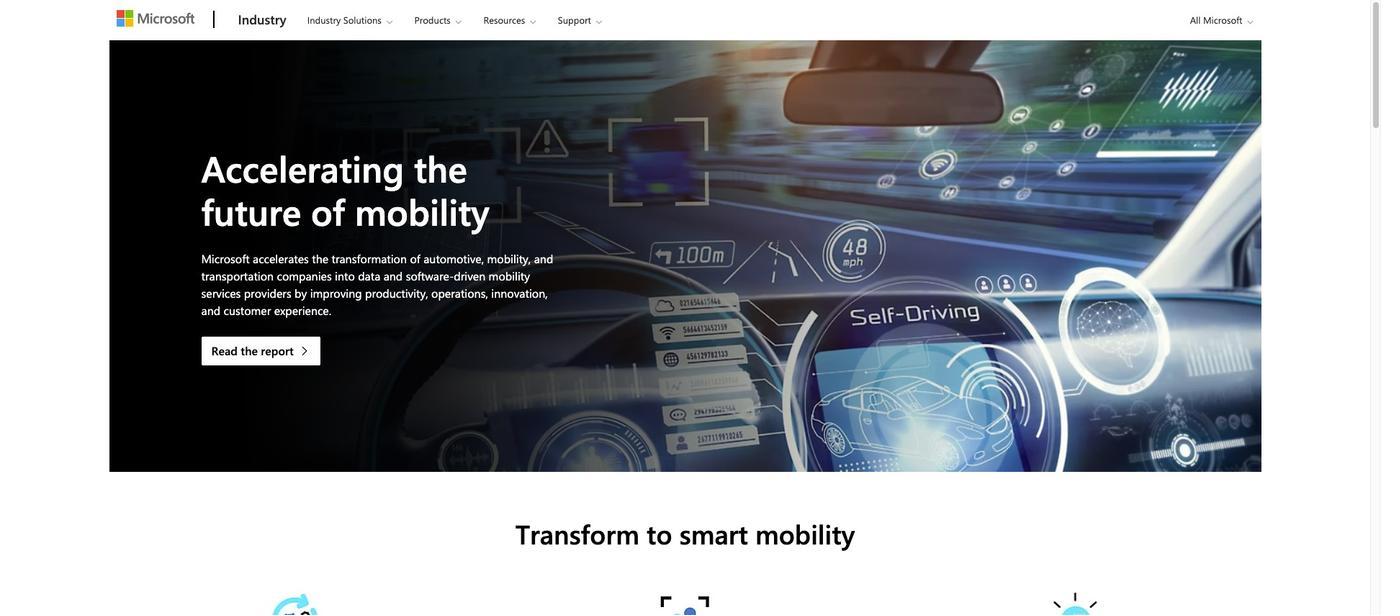 Task type: locate. For each thing, give the bounding box(es) containing it.
resources
[[484, 14, 525, 26]]

mobility inside microsoft accelerates the transformation of automotive, mobility, and transportation companies into data and software-driven mobility services providers by improving productivity, operations, innovation, and customer experience.
[[489, 269, 530, 284]]

industry solutions
[[307, 14, 382, 26]]

1 vertical spatial microsoft
[[201, 251, 250, 266]]

all microsoft button
[[1179, 1, 1261, 39]]

industry inside industry link
[[238, 11, 286, 28]]

0 vertical spatial mobility
[[355, 187, 490, 235]]

future
[[201, 187, 301, 235]]

microsoft inside all microsoft dropdown button
[[1204, 14, 1243, 26]]

of up software-
[[410, 251, 421, 266]]

transform
[[515, 516, 640, 552]]

1 horizontal spatial and
[[384, 269, 403, 284]]

1 vertical spatial of
[[410, 251, 421, 266]]

improving
[[310, 286, 362, 301]]

industry link
[[231, 1, 294, 40]]

smart
[[680, 516, 748, 552]]

microsoft right all
[[1204, 14, 1243, 26]]

0 horizontal spatial the
[[241, 344, 258, 359]]

customer
[[224, 303, 271, 318]]

read
[[211, 344, 238, 359]]

0 horizontal spatial microsoft
[[201, 251, 250, 266]]

2 horizontal spatial and
[[534, 251, 553, 266]]

experience.
[[274, 303, 331, 318]]

microsoft inside microsoft accelerates the transformation of automotive, mobility, and transportation companies into data and software-driven mobility services providers by improving productivity, operations, innovation, and customer experience.
[[201, 251, 250, 266]]

support
[[558, 14, 591, 26]]

0 vertical spatial of
[[311, 187, 345, 235]]

the for accelerating the future of mobility
[[414, 144, 467, 192]]

the
[[414, 144, 467, 192], [312, 251, 329, 266], [241, 344, 258, 359]]

0 vertical spatial microsoft
[[1204, 14, 1243, 26]]

1 horizontal spatial of
[[410, 251, 421, 266]]

microsoft
[[1204, 14, 1243, 26], [201, 251, 250, 266]]

industry inside industry solutions dropdown button
[[307, 14, 341, 26]]

resources button
[[471, 1, 548, 39]]

software-
[[406, 269, 454, 284]]

2 vertical spatial mobility
[[756, 516, 855, 552]]

0 horizontal spatial industry
[[238, 11, 286, 28]]

mobility
[[355, 187, 490, 235], [489, 269, 530, 284], [756, 516, 855, 552]]

all microsoft
[[1190, 14, 1243, 26]]

1 vertical spatial the
[[312, 251, 329, 266]]

the inside microsoft accelerates the transformation of automotive, mobility, and transportation companies into data and software-driven mobility services providers by improving productivity, operations, innovation, and customer experience.
[[312, 251, 329, 266]]

1 horizontal spatial the
[[312, 251, 329, 266]]

1 horizontal spatial industry
[[307, 14, 341, 26]]

mobility,
[[487, 251, 531, 266]]

of
[[311, 187, 345, 235], [410, 251, 421, 266]]

and down 'services'
[[201, 303, 221, 318]]

of up transformation
[[311, 187, 345, 235]]

and
[[534, 251, 553, 266], [384, 269, 403, 284], [201, 303, 221, 318]]

data
[[358, 269, 381, 284]]

1 vertical spatial mobility
[[489, 269, 530, 284]]

of inside microsoft accelerates the transformation of automotive, mobility, and transportation companies into data and software-driven mobility services providers by improving productivity, operations, innovation, and customer experience.
[[410, 251, 421, 266]]

the inside accelerating the future of mobility
[[414, 144, 467, 192]]

and right mobility,
[[534, 251, 553, 266]]

0 vertical spatial and
[[534, 251, 553, 266]]

and up productivity,
[[384, 269, 403, 284]]

microsoft up transportation
[[201, 251, 250, 266]]

0 horizontal spatial of
[[311, 187, 345, 235]]

1 horizontal spatial microsoft
[[1204, 14, 1243, 26]]

0 vertical spatial the
[[414, 144, 467, 192]]

microsoft accelerates the transformation of automotive, mobility, and transportation companies into data and software-driven mobility services providers by improving productivity, operations, innovation, and customer experience.
[[201, 251, 553, 318]]

industry solutions button
[[295, 1, 404, 39]]

read the report link
[[201, 337, 320, 366]]

industry
[[238, 11, 286, 28], [307, 14, 341, 26]]

transformation
[[332, 251, 407, 266]]

2 vertical spatial the
[[241, 344, 258, 359]]

2 vertical spatial and
[[201, 303, 221, 318]]

2 horizontal spatial the
[[414, 144, 467, 192]]



Task type: describe. For each thing, give the bounding box(es) containing it.
accelerating the future of mobility
[[201, 144, 490, 235]]

companies
[[277, 269, 332, 284]]

solutions
[[343, 14, 382, 26]]

report
[[261, 344, 294, 359]]

mobility inside accelerating the future of mobility
[[355, 187, 490, 235]]

accelerating
[[201, 144, 404, 192]]

operations,
[[432, 286, 488, 301]]

microsoft image
[[116, 10, 194, 27]]

transportation
[[201, 269, 274, 284]]

providers
[[244, 286, 292, 301]]

all
[[1190, 14, 1201, 26]]

by
[[295, 286, 307, 301]]

0 horizontal spatial and
[[201, 303, 221, 318]]

innovation,
[[491, 286, 548, 301]]

into
[[335, 269, 355, 284]]

1 vertical spatial and
[[384, 269, 403, 284]]

accelerates
[[253, 251, 309, 266]]

the for read the report
[[241, 344, 258, 359]]

of inside accelerating the future of mobility
[[311, 187, 345, 235]]

industry for industry solutions
[[307, 14, 341, 26]]

to
[[647, 516, 672, 552]]

industry for industry
[[238, 11, 286, 28]]

transform to smart mobility
[[515, 516, 855, 552]]

read the report
[[211, 344, 294, 359]]

automotive,
[[424, 251, 484, 266]]

products button
[[402, 1, 473, 39]]

support button
[[546, 1, 614, 39]]

productivity,
[[365, 286, 428, 301]]

services
[[201, 286, 241, 301]]

driven
[[454, 269, 486, 284]]

products
[[414, 14, 451, 26]]



Task type: vqa. For each thing, say whether or not it's contained in the screenshot.
Products
yes



